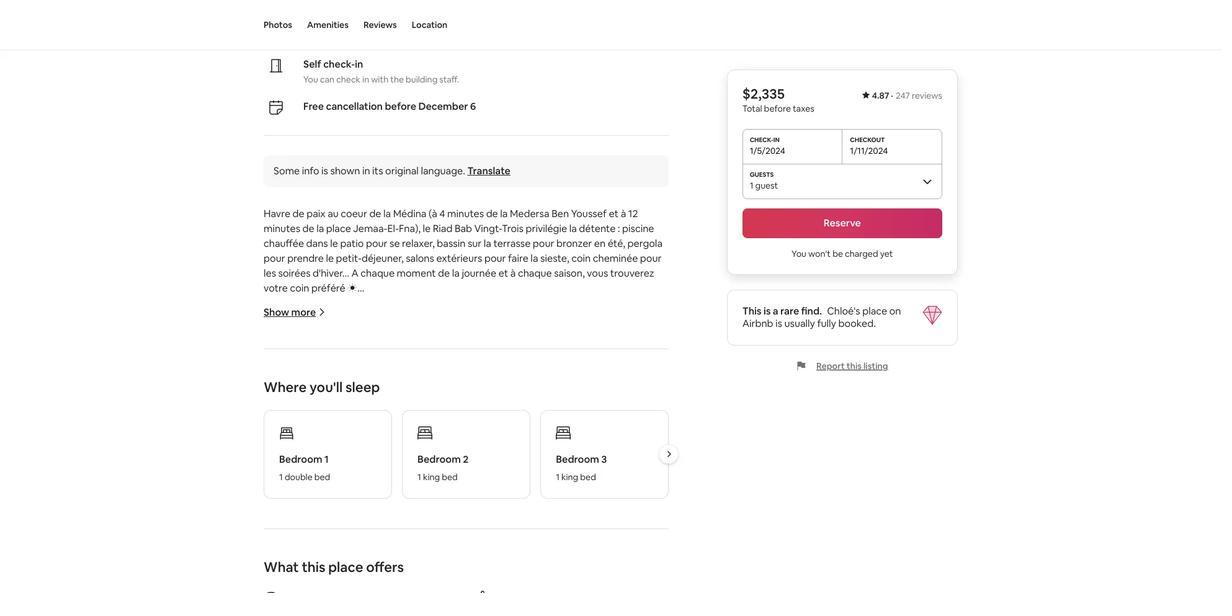Task type: describe. For each thing, give the bounding box(es) containing it.
bedroom for bedroom 3
[[556, 453, 599, 466]]

0 vertical spatial in
[[355, 57, 363, 70]]

comme
[[552, 460, 587, 473]]

1 guest button
[[743, 164, 943, 199]]

1 left 'sa'
[[325, 453, 329, 466]]

1 horizontal spatial chaque
[[518, 267, 552, 280]]

with
[[371, 74, 389, 85]]

chloé's place on airbnb is usually fully booked.
[[743, 305, 901, 330]]

vous inside the havre de paix au coeur de la médina (à 4 minutes de la medersa ben youssef et à 12 minutes de la place jemaa-el-fna), le riad bab vingt-trois privilégie la détente : piscine chauffée dans le patio pour se relaxer, bassin sur la terrasse pour bronzer en été, pergola pour prendre le petit-déjeuner, salons extérieurs pour faire la sieste, coin cheminée pour les soirées d'hiver... a chaque moment de la journée et à chaque saison, vous trouverez votre coin préféré ☀
[[587, 267, 608, 280]]

on
[[890, 305, 901, 318]]

le riad se loue en exclusivité, il est entièrement privatisé pour vous. le prix total par nuit comprend le riad entier.
[[264, 490, 661, 518]]

avec
[[460, 445, 481, 458]]

dans inside the havre de paix au coeur de la médina (à 4 minutes de la medersa ben youssef et à 12 minutes de la place jemaa-el-fna), le riad bab vingt-trois privilégie la détente : piscine chauffée dans le patio pour se relaxer, bassin sur la terrasse pour bronzer en été, pergola pour prendre le petit-déjeuner, salons extérieurs pour faire la sieste, coin cheminée pour les soirées d'hiver... a chaque moment de la journée et à chaque saison, vous trouverez votre coin préféré ☀
[[306, 237, 328, 250]]

free cancellation before december 6
[[303, 100, 476, 113]]

this
[[743, 305, 762, 318]]

4.87
[[872, 90, 890, 101]]

pour inside 'le riad se loue en exclusivité, il est entièrement privatisé pour vous. le prix total par nuit comprend le riad entier.'
[[519, 490, 540, 503]]

riad down loue
[[324, 505, 341, 518]]

check-
[[323, 57, 355, 70]]

show more button
[[264, 306, 326, 319]]

et up raconte
[[308, 445, 318, 458]]

vous left !
[[613, 460, 635, 473]]

terrasse.
[[571, 550, 610, 563]]

privatisé
[[478, 490, 516, 503]]

et down ainsi
[[390, 564, 400, 577]]

0 horizontal spatial minutes
[[264, 222, 300, 235]]

riad up rafraîchissement
[[488, 535, 505, 548]]

1/11/2024
[[850, 145, 888, 156]]

entièrement inside 'le riad se loue en exclusivité, il est entièrement privatisé pour vous. le prix total par nuit comprend le riad entier.'
[[419, 490, 475, 503]]

possède
[[508, 535, 547, 548]]

sur inside composé de 5 chambres et de 5 salles de bain, le riad possède également une piscine extérieure dans le patio ainsi qu'un bassin de rafraîchissement sur la terrasse. le riad est spacieux, ouvert et très lumineux, il peut accueillir 10 personnes.
[[545, 550, 559, 563]]

bab inside the havre de paix au coeur de la médina (à 4 minutes de la medersa ben youssef et à 12 minutes de la place jemaa-el-fna), le riad bab vingt-trois privilégie la détente : piscine chauffée dans le patio pour se relaxer, bassin sur la terrasse pour bronzer en été, pergola pour prendre le petit-déjeuner, salons extérieurs pour faire la sieste, coin cheminée pour les soirées d'hiver... a chaque moment de la journée et à chaque saison, vous trouverez votre coin préféré ☀
[[455, 222, 472, 235]]

yet
[[880, 248, 893, 259]]

you won't be charged yet
[[792, 248, 893, 259]]

vous down avec
[[451, 460, 473, 473]]

des
[[557, 416, 573, 429]]

1 vertical spatial coin
[[290, 281, 309, 295]]

situe
[[378, 341, 401, 354]]

1 vertical spatial you
[[792, 248, 807, 259]]

de right composé
[[310, 535, 322, 548]]

de down paix
[[303, 222, 314, 235]]

reviews button
[[364, 0, 397, 50]]

1 guest
[[750, 180, 778, 191]]

chinée
[[555, 445, 585, 458]]

en inside 'le riad se loue en exclusivité, il est entièrement privatisé pour vous. le prix total par nuit comprend le riad entier.'
[[330, 490, 342, 503]]

vos
[[481, 371, 497, 384]]

bienvenue
[[264, 326, 311, 339]]

mais
[[373, 371, 394, 384]]

relaxer,
[[402, 237, 435, 250]]

1 for bedroom 3
[[556, 471, 560, 483]]

1 vertical spatial in
[[362, 74, 369, 85]]

histoire,
[[390, 460, 426, 473]]

le left the numéro on the bottom of page
[[264, 341, 272, 354]]

1 horizontal spatial is
[[764, 305, 771, 318]]

location
[[412, 19, 448, 30]]

self check-in you can check in with the building staff.
[[303, 57, 459, 85]]

december
[[419, 100, 468, 113]]

this for report
[[847, 361, 862, 372]]

place inside chloé's place on airbnb is usually fully booked.
[[863, 305, 888, 318]]

signifie
[[449, 326, 482, 339]]

lumineux,
[[422, 564, 465, 577]]

bedroom 1 1 double bed
[[279, 453, 330, 483]]

comprend
[[264, 505, 311, 518]]

: inside si vous aimez notre riad mais qu'il est complet à vos dates, n'hésitez pas à regarder notre 2eme riad : https://www.airbnb.com/h/riadbinebine
[[311, 386, 314, 399]]

la right faire
[[531, 252, 538, 265]]

à left the 12 on the top right of page
[[621, 207, 626, 220]]

vous down authentique,
[[428, 460, 449, 473]]

le inside 'le riad se loue en exclusivité, il est entièrement privatisé pour vous. le prix total par nuit comprend le riad entier.'
[[313, 505, 321, 518]]

la left the medersa
[[500, 207, 508, 220]]

where you'll sleep
[[264, 378, 380, 396]]

riad up comprend
[[277, 490, 294, 503]]

pour up déjeuner,
[[366, 237, 388, 250]]

0 vertical spatial minutes
[[447, 207, 484, 220]]

le right bain,
[[478, 535, 486, 548]]

bedroom for bedroom 1
[[279, 453, 323, 466]]

king for bedroom 3
[[562, 471, 579, 483]]

pour down 'pergola'
[[640, 252, 662, 265]]

bienvenue au riad bab vingt-trois // bab signifie "porte" en arabe et le chiffre 23 indique le numéro de la rue où se situe le riad.
[[264, 326, 664, 354]]

dedicated
[[303, 15, 353, 28]]

entièrement inside notre riad a été entièrement rénové en 2018 puis nous avons fait des nouveaux travaux d'amélioration en 2020 pour allier confort et charme de l'ancien en mixant artisanat marocain et mobilier vintage. authentique, avec une décoration chinée où chaque chambre raconte sa propre histoire, vous vous sentirez très vite comme chez vous !
[[337, 416, 393, 429]]

ben
[[552, 207, 569, 220]]

rafraîchissement
[[467, 550, 543, 563]]

le up spacieux,
[[337, 550, 345, 563]]

rare
[[781, 305, 799, 318]]

fully
[[818, 317, 836, 330]]

pour up journée
[[485, 252, 506, 265]]

de up qu'un
[[392, 535, 403, 548]]

2 5 from the left
[[406, 535, 411, 548]]

riad left mais
[[353, 371, 371, 384]]

riad inside 'bienvenue au riad bab vingt-trois // bab signifie "porte" en arabe et le chiffre 23 indique le numéro de la rue où se situe le riad.'
[[326, 326, 346, 339]]

et left the 12 on the top right of page
[[609, 207, 619, 220]]

riad inside notre riad a été entièrement rénové en 2018 puis nous avons fait des nouveaux travaux d'amélioration en 2020 pour allier confort et charme de l'ancien en mixant artisanat marocain et mobilier vintage. authentique, avec une décoration chinée où chaque chambre raconte sa propre histoire, vous vous sentirez très vite comme chez vous !
[[292, 416, 309, 429]]

riad down extérieure
[[277, 564, 294, 577]]

rénové
[[395, 416, 427, 429]]

show more
[[264, 306, 316, 319]]

détente
[[579, 222, 616, 235]]

artisanat
[[600, 430, 640, 443]]

la up el-
[[384, 207, 391, 220]]

riad.
[[413, 341, 433, 354]]

what
[[264, 558, 299, 576]]

chez
[[589, 460, 611, 473]]

vous inside si vous aimez notre riad mais qu'il est complet à vos dates, n'hésitez pas à regarder notre 2eme riad : https://www.airbnb.com/h/riadbinebine
[[274, 371, 295, 384]]

double
[[285, 471, 313, 483]]

une inside composé de 5 chambres et de 5 salles de bain, le riad possède également une piscine extérieure dans le patio ainsi qu'un bassin de rafraîchissement sur la terrasse. le riad est spacieux, ouvert et très lumineux, il peut accueillir 10 personnes.
[[600, 535, 617, 548]]

extérieure
[[264, 550, 311, 563]]

est for complet
[[417, 371, 431, 384]]

si vous aimez notre riad mais qu'il est complet à vos dates, n'hésitez pas à regarder notre 2eme riad : https://www.airbnb.com/h/riadbinebine
[[264, 371, 667, 399]]

3
[[602, 453, 607, 466]]

before for free
[[385, 100, 416, 113]]

patio inside composé de 5 chambres et de 5 salles de bain, le riad possède également une piscine extérieure dans le patio ainsi qu'un bassin de rafraîchissement sur la terrasse. le riad est spacieux, ouvert et très lumineux, il peut accueillir 10 personnes.
[[347, 550, 370, 563]]

booked.
[[839, 317, 876, 330]]

taxes
[[793, 103, 815, 114]]

très inside notre riad a été entièrement rénové en 2018 puis nous avons fait des nouveaux travaux d'amélioration en 2020 pour allier confort et charme de l'ancien en mixant artisanat marocain et mobilier vintage. authentique, avec une décoration chinée où chaque chambre raconte sa propre histoire, vous vous sentirez très vite comme chez vous !
[[513, 460, 531, 473]]

la down paix
[[317, 222, 324, 235]]

préféré
[[311, 281, 345, 295]]

1 horizontal spatial coin
[[572, 252, 591, 265]]

également
[[549, 535, 598, 548]]

bedroom 3 1 king bed
[[556, 453, 607, 483]]

a for is
[[773, 305, 779, 318]]

rue
[[335, 341, 350, 354]]

free
[[303, 100, 324, 113]]

chiffre
[[583, 326, 612, 339]]

more
[[291, 306, 316, 319]]

nuit
[[641, 490, 659, 503]]

247
[[896, 90, 910, 101]]

dedicated workspace
[[303, 15, 406, 28]]

de up jemaa-
[[369, 207, 381, 220]]

vingt- inside 'bienvenue au riad bab vingt-trois // bab signifie "porte" en arabe et le chiffre 23 indique le numéro de la rue où se situe le riad.'
[[368, 326, 395, 339]]

dates,
[[499, 371, 527, 384]]

pour down privilégie
[[533, 237, 554, 250]]

n'hésitez
[[529, 371, 570, 384]]

est inside composé de 5 chambres et de 5 salles de bain, le riad possède également une piscine extérieure dans le patio ainsi qu'un bassin de rafraîchissement sur la terrasse. le riad est spacieux, ouvert et très lumineux, il peut accueillir 10 personnes.
[[296, 564, 311, 577]]

salons
[[406, 252, 434, 265]]

authentique,
[[398, 445, 458, 458]]

vingt- inside the havre de paix au coeur de la médina (à 4 minutes de la medersa ben youssef et à 12 minutes de la place jemaa-el-fna), le riad bab vingt-trois privilégie la détente : piscine chauffée dans le patio pour se relaxer, bassin sur la terrasse pour bronzer en été, pergola pour prendre le petit-déjeuner, salons extérieurs pour faire la sieste, coin cheminée pour les soirées d'hiver... a chaque moment de la journée et à chaque saison, vous trouverez votre coin préféré ☀
[[474, 222, 502, 235]]

reviews
[[912, 90, 943, 101]]

de inside 'bienvenue au riad bab vingt-trois // bab signifie "porte" en arabe et le chiffre 23 indique le numéro de la rue où se situe le riad.'
[[311, 341, 323, 354]]

prix
[[581, 490, 598, 503]]

amenities button
[[307, 0, 349, 50]]

cancellation
[[326, 100, 383, 113]]

la inside composé de 5 chambres et de 5 salles de bain, le riad possède également une piscine extérieure dans le patio ainsi qu'un bassin de rafraîchissement sur la terrasse. le riad est spacieux, ouvert et très lumineux, il peut accueillir 10 personnes.
[[561, 550, 568, 563]]

et up ainsi
[[380, 535, 389, 548]]

en up mobilier on the bottom left of page
[[331, 430, 343, 443]]

bed for 1
[[314, 471, 330, 483]]

riad down aimez
[[292, 386, 309, 399]]

confort
[[417, 430, 452, 443]]

médina
[[393, 207, 427, 220]]

les
[[264, 267, 276, 280]]

1 inside popup button
[[750, 180, 754, 191]]

le left 'chiffre'
[[573, 326, 581, 339]]

0 horizontal spatial bab
[[348, 326, 365, 339]]

1 5 from the left
[[324, 535, 330, 548]]

de down bain,
[[453, 550, 464, 563]]

reviews
[[364, 19, 397, 30]]

check
[[336, 74, 361, 85]]

de left bain,
[[440, 535, 452, 548]]

le up d'hiver... in the top left of the page
[[326, 252, 334, 265]]

le up petit-
[[330, 237, 338, 250]]

été,
[[608, 237, 626, 250]]

shown
[[330, 164, 360, 177]]

raconte
[[307, 460, 342, 473]]

et down 2018 at the bottom left of page
[[454, 430, 463, 443]]

king for bedroom 2
[[423, 471, 440, 483]]

piscine inside the havre de paix au coeur de la médina (à 4 minutes de la medersa ben youssef et à 12 minutes de la place jemaa-el-fna), le riad bab vingt-trois privilégie la détente : piscine chauffée dans le patio pour se relaxer, bassin sur la terrasse pour bronzer en été, pergola pour prendre le petit-déjeuner, salons extérieurs pour faire la sieste, coin cheminée pour les soirées d'hiver... a chaque moment de la journée et à chaque saison, vous trouverez votre coin préféré ☀
[[622, 222, 654, 235]]

de up terrasse
[[486, 207, 498, 220]]

chaque inside notre riad a été entièrement rénové en 2018 puis nous avons fait des nouveaux travaux d'amélioration en 2020 pour allier confort et charme de l'ancien en mixant artisanat marocain et mobilier vintage. authentique, avec une décoration chinée où chaque chambre raconte sa propre histoire, vous vous sentirez très vite comme chez vous !
[[601, 445, 635, 458]]

chambre
[[264, 460, 305, 473]]

2020
[[345, 430, 368, 443]]

et down faire
[[499, 267, 508, 280]]

(à
[[429, 207, 437, 220]]



Task type: vqa. For each thing, say whether or not it's contained in the screenshot.
SE to the bottom
yes



Task type: locate. For each thing, give the bounding box(es) containing it.
0 vertical spatial a
[[773, 305, 779, 318]]

1 vertical spatial place
[[863, 305, 888, 318]]

1 horizontal spatial sur
[[545, 550, 559, 563]]

0 vertical spatial trois
[[502, 222, 524, 235]]

sur up 10
[[545, 550, 559, 563]]

1 vertical spatial il
[[467, 564, 472, 577]]

entièrement up 2020
[[337, 416, 393, 429]]

bab up rue
[[348, 326, 365, 339]]

1 vertical spatial où
[[587, 445, 599, 458]]

2 king from the left
[[562, 471, 579, 483]]

pergola
[[628, 237, 663, 250]]

0 vertical spatial place
[[326, 222, 351, 235]]

1 vertical spatial très
[[402, 564, 420, 577]]

0 horizontal spatial you
[[303, 74, 318, 85]]

au down more
[[313, 326, 324, 339]]

1 vertical spatial patio
[[347, 550, 370, 563]]

trois up terrasse
[[502, 222, 524, 235]]

building
[[406, 74, 438, 85]]

can
[[320, 74, 335, 85]]

saison,
[[554, 267, 585, 280]]

be
[[833, 248, 843, 259]]

bassin up extérieurs
[[437, 237, 466, 250]]

1 vertical spatial minutes
[[264, 222, 300, 235]]

minutes up chauffée
[[264, 222, 300, 235]]

0 horizontal spatial is
[[322, 164, 328, 177]]

de left paix
[[293, 207, 305, 220]]

0 horizontal spatial où
[[352, 341, 364, 354]]

sleep
[[346, 378, 380, 396]]

riad up rue
[[326, 326, 346, 339]]

king inside "bedroom 3 1 king bed"
[[562, 471, 579, 483]]

au inside the havre de paix au coeur de la médina (à 4 minutes de la medersa ben youssef et à 12 minutes de la place jemaa-el-fna), le riad bab vingt-trois privilégie la détente : piscine chauffée dans le patio pour se relaxer, bassin sur la terrasse pour bronzer en été, pergola pour prendre le petit-déjeuner, salons extérieurs pour faire la sieste, coin cheminée pour les soirées d'hiver... a chaque moment de la journée et à chaque saison, vous trouverez votre coin préféré ☀
[[328, 207, 339, 220]]

1 horizontal spatial bed
[[442, 471, 458, 483]]

sur up extérieurs
[[468, 237, 482, 250]]

faire
[[508, 252, 529, 265]]

trois left the //
[[395, 326, 417, 339]]

0 horizontal spatial coin
[[290, 281, 309, 295]]

où inside notre riad a été entièrement rénové en 2018 puis nous avons fait des nouveaux travaux d'amélioration en 2020 pour allier confort et charme de l'ancien en mixant artisanat marocain et mobilier vintage. authentique, avec une décoration chinée où chaque chambre raconte sa propre histoire, vous vous sentirez très vite comme chez vous !
[[587, 445, 599, 458]]

nous
[[487, 416, 509, 429]]

à left vos
[[474, 371, 479, 384]]

le down loue
[[313, 505, 321, 518]]

guest
[[756, 180, 778, 191]]

in left with
[[362, 74, 369, 85]]

before
[[385, 100, 416, 113], [764, 103, 791, 114]]

il inside composé de 5 chambres et de 5 salles de bain, le riad possède également une piscine extérieure dans le patio ainsi qu'un bassin de rafraîchissement sur la terrasse. le riad est spacieux, ouvert et très lumineux, il peut accueillir 10 personnes.
[[467, 564, 472, 577]]

you down self
[[303, 74, 318, 85]]

1 horizontal spatial une
[[600, 535, 617, 548]]

moment
[[397, 267, 436, 280]]

1 left double
[[279, 471, 283, 483]]

puis
[[466, 416, 485, 429]]

a for riad
[[312, 416, 317, 429]]

0 horizontal spatial vingt-
[[368, 326, 395, 339]]

3 bed from the left
[[580, 471, 596, 483]]

composé de 5 chambres et de 5 salles de bain, le riad possède également une piscine extérieure dans le patio ainsi qu'un bassin de rafraîchissement sur la terrasse. le riad est spacieux, ouvert et très lumineux, il peut accueillir 10 personnes.
[[264, 535, 653, 577]]

0 vertical spatial vingt-
[[474, 222, 502, 235]]

jemaa-
[[353, 222, 388, 235]]

1 vertical spatial dans
[[313, 550, 335, 563]]

en right loue
[[330, 490, 342, 503]]

1 horizontal spatial très
[[513, 460, 531, 473]]

king
[[423, 471, 440, 483], [562, 471, 579, 483]]

1 king from the left
[[423, 471, 440, 483]]

is right this
[[764, 305, 771, 318]]

est inside 'le riad se loue en exclusivité, il est entièrement privatisé pour vous. le prix total par nuit comprend le riad entier.'
[[402, 490, 417, 503]]

0 horizontal spatial notre
[[326, 371, 351, 384]]

1 horizontal spatial vingt-
[[474, 222, 502, 235]]

place down coeur
[[326, 222, 351, 235]]

23
[[615, 326, 626, 339]]

1 horizontal spatial trois
[[502, 222, 524, 235]]

trois inside the havre de paix au coeur de la médina (à 4 minutes de la medersa ben youssef et à 12 minutes de la place jemaa-el-fna), le riad bab vingt-trois privilégie la détente : piscine chauffée dans le patio pour se relaxer, bassin sur la terrasse pour bronzer en été, pergola pour prendre le petit-déjeuner, salons extérieurs pour faire la sieste, coin cheminée pour les soirées d'hiver... a chaque moment de la journée et à chaque saison, vous trouverez votre coin préféré ☀
[[502, 222, 524, 235]]

1 horizontal spatial entièrement
[[419, 490, 475, 503]]

à
[[621, 207, 626, 220], [511, 267, 516, 280], [474, 371, 479, 384], [590, 371, 595, 384]]

est
[[417, 371, 431, 384], [402, 490, 417, 503], [296, 564, 311, 577]]

1 vertical spatial vingt-
[[368, 326, 395, 339]]

: up été,
[[618, 222, 620, 235]]

la down également at bottom
[[561, 550, 568, 563]]

is
[[322, 164, 328, 177], [764, 305, 771, 318], [776, 317, 783, 330]]

peut
[[474, 564, 496, 577]]

0 vertical spatial une
[[483, 445, 500, 458]]

sieste,
[[541, 252, 570, 265]]

1 horizontal spatial minutes
[[447, 207, 484, 220]]

1 vertical spatial piscine
[[619, 535, 651, 548]]

2 vertical spatial in
[[362, 164, 370, 177]]

reserve button
[[743, 209, 943, 238]]

patio inside the havre de paix au coeur de la médina (à 4 minutes de la medersa ben youssef et à 12 minutes de la place jemaa-el-fna), le riad bab vingt-trois privilégie la détente : piscine chauffée dans le patio pour se relaxer, bassin sur la terrasse pour bronzer en été, pergola pour prendre le petit-déjeuner, salons extérieurs pour faire la sieste, coin cheminée pour les soirées d'hiver... a chaque moment de la journée et à chaque saison, vous trouverez votre coin préféré ☀
[[340, 237, 364, 250]]

4
[[440, 207, 445, 220]]

pour
[[366, 237, 388, 250], [533, 237, 554, 250], [264, 252, 285, 265], [485, 252, 506, 265], [640, 252, 662, 265], [370, 430, 391, 443], [519, 490, 540, 503]]

pour inside notre riad a été entièrement rénové en 2018 puis nous avons fait des nouveaux travaux d'amélioration en 2020 pour allier confort et charme de l'ancien en mixant artisanat marocain et mobilier vintage. authentique, avec une décoration chinée où chaque chambre raconte sa propre histoire, vous vous sentirez très vite comme chez vous !
[[370, 430, 391, 443]]

0 horizontal spatial before
[[385, 100, 416, 113]]

0 horizontal spatial une
[[483, 445, 500, 458]]

//
[[419, 326, 428, 339]]

2 horizontal spatial chaque
[[601, 445, 635, 458]]

chaque down artisanat
[[601, 445, 635, 458]]

bed inside bedroom 2 1 king bed
[[442, 471, 458, 483]]

le up comprend
[[264, 490, 274, 503]]

0 horizontal spatial riad
[[326, 326, 346, 339]]

1 vertical spatial entièrement
[[419, 490, 475, 503]]

0 horizontal spatial au
[[313, 326, 324, 339]]

1 horizontal spatial a
[[773, 305, 779, 318]]

1/5/2024
[[750, 145, 786, 156]]

some info is shown in its original language. translate
[[274, 164, 511, 177]]

1 left guest on the right of page
[[750, 180, 754, 191]]

photos
[[264, 19, 292, 30]]

le down (à
[[423, 222, 431, 235]]

2018
[[443, 416, 464, 429]]

piscine inside composé de 5 chambres et de 5 salles de bain, le riad possède également une piscine extérieure dans le patio ainsi qu'un bassin de rafraîchissement sur la terrasse. le riad est spacieux, ouvert et très lumineux, il peut accueillir 10 personnes.
[[619, 535, 651, 548]]

language.
[[421, 164, 465, 177]]

2 bedroom from the left
[[418, 453, 461, 466]]

: inside the havre de paix au coeur de la médina (à 4 minutes de la medersa ben youssef et à 12 minutes de la place jemaa-el-fna), le riad bab vingt-trois privilégie la détente : piscine chauffée dans le patio pour se relaxer, bassin sur la terrasse pour bronzer en été, pergola pour prendre le petit-déjeuner, salons extérieurs pour faire la sieste, coin cheminée pour les soirées d'hiver... a chaque moment de la journée et à chaque saison, vous trouverez votre coin préféré ☀
[[618, 222, 620, 235]]

se inside 'le riad se loue en exclusivité, il est entièrement privatisé pour vous. le prix total par nuit comprend le riad entier.'
[[296, 490, 307, 503]]

2 notre from the left
[[640, 371, 664, 384]]

0 horizontal spatial très
[[402, 564, 420, 577]]

you left won't
[[792, 248, 807, 259]]

une up the sentirez
[[483, 445, 500, 458]]

a
[[352, 267, 359, 280]]

0 horizontal spatial 5
[[324, 535, 330, 548]]

2 vertical spatial place
[[328, 558, 363, 576]]

0 vertical spatial entièrement
[[337, 416, 393, 429]]

3 bedroom from the left
[[556, 453, 599, 466]]

le left riad.
[[403, 341, 411, 354]]

et inside 'bienvenue au riad bab vingt-trois // bab signifie "porte" en arabe et le chiffre 23 indique le numéro de la rue où se situe le riad.'
[[561, 326, 571, 339]]

before inside $2,335 total before taxes
[[764, 103, 791, 114]]

bedroom inside bedroom 1 1 double bed
[[279, 453, 323, 466]]

you inside self check-in you can check in with the building staff.
[[303, 74, 318, 85]]

$2,335
[[743, 85, 785, 102]]

extérieurs
[[437, 252, 482, 265]]

la inside 'bienvenue au riad bab vingt-trois // bab signifie "porte" en arabe et le chiffre 23 indique le numéro de la rue où se situe le riad.'
[[325, 341, 333, 354]]

1 horizontal spatial before
[[764, 103, 791, 114]]

est inside si vous aimez notre riad mais qu'il est complet à vos dates, n'hésitez pas à regarder notre 2eme riad : https://www.airbnb.com/h/riadbinebine
[[417, 371, 431, 384]]

1 notre from the left
[[326, 371, 351, 384]]

☀
[[348, 281, 358, 295]]

fna),
[[399, 222, 421, 235]]

airbnb
[[743, 317, 774, 330]]

el-
[[388, 222, 399, 235]]

se left loue
[[296, 490, 307, 503]]

patio
[[340, 237, 364, 250], [347, 550, 370, 563]]

translate button
[[468, 164, 511, 177]]

1 inside "bedroom 3 1 king bed"
[[556, 471, 560, 483]]

bassin inside the havre de paix au coeur de la médina (à 4 minutes de la medersa ben youssef et à 12 minutes de la place jemaa-el-fna), le riad bab vingt-trois privilégie la détente : piscine chauffée dans le patio pour se relaxer, bassin sur la terrasse pour bronzer en été, pergola pour prendre le petit-déjeuner, salons extérieurs pour faire la sieste, coin cheminée pour les soirées d'hiver... a chaque moment de la journée et à chaque saison, vous trouverez votre coin préféré ☀
[[437, 237, 466, 250]]

très down décoration
[[513, 460, 531, 473]]

sur inside the havre de paix au coeur de la médina (à 4 minutes de la medersa ben youssef et à 12 minutes de la place jemaa-el-fna), le riad bab vingt-trois privilégie la détente : piscine chauffée dans le patio pour se relaxer, bassin sur la terrasse pour bronzer en été, pergola pour prendre le petit-déjeuner, salons extérieurs pour faire la sieste, coin cheminée pour les soirées d'hiver... a chaque moment de la journée et à chaque saison, vous trouverez votre coin préféré ☀
[[468, 237, 482, 250]]

en left arabe
[[519, 326, 530, 339]]

exclusivité,
[[344, 490, 394, 503]]

1 vertical spatial riad
[[326, 326, 346, 339]]

se inside 'bienvenue au riad bab vingt-trois // bab signifie "porte" en arabe et le chiffre 23 indique le numéro de la rue où se situe le riad.'
[[366, 341, 376, 354]]

pour up vintage. at the left bottom of page
[[370, 430, 391, 443]]

décoration
[[502, 445, 552, 458]]

0 horizontal spatial entièrement
[[337, 416, 393, 429]]

bed inside bedroom 1 1 double bed
[[314, 471, 330, 483]]

pour up les
[[264, 252, 285, 265]]

allier
[[394, 430, 415, 443]]

1 horizontal spatial se
[[366, 341, 376, 354]]

le down extérieure
[[264, 564, 274, 577]]

1 vertical spatial bassin
[[422, 550, 450, 563]]

notre riad a été entièrement rénové en 2018 puis nous avons fait des nouveaux travaux d'amélioration en 2020 pour allier confort et charme de l'ancien en mixant artisanat marocain et mobilier vintage. authentique, avec une décoration chinée où chaque chambre raconte sa propre histoire, vous vous sentirez très vite comme chez vous !
[[264, 416, 658, 473]]

this is a rare find.
[[743, 305, 822, 318]]

0 horizontal spatial chaque
[[361, 267, 395, 280]]

king down the chinée
[[562, 471, 579, 483]]

le left the prix on the left bottom of the page
[[568, 490, 579, 503]]

en inside 'bienvenue au riad bab vingt-trois // bab signifie "porte" en arabe et le chiffre 23 indique le numéro de la rue où se situe le riad.'
[[519, 326, 530, 339]]

0 vertical spatial très
[[513, 460, 531, 473]]

0 vertical spatial sur
[[468, 237, 482, 250]]

0 horizontal spatial this
[[302, 558, 325, 576]]

1 horizontal spatial bedroom
[[418, 453, 461, 466]]

la up bronzer
[[569, 222, 577, 235]]

0 horizontal spatial bedroom
[[279, 453, 323, 466]]

cheminée
[[593, 252, 638, 265]]

bedroom down mixant
[[556, 453, 599, 466]]

0 horizontal spatial :
[[311, 386, 314, 399]]

riad inside the havre de paix au coeur de la médina (à 4 minutes de la medersa ben youssef et à 12 minutes de la place jemaa-el-fna), le riad bab vingt-trois privilégie la détente : piscine chauffée dans le patio pour se relaxer, bassin sur la terrasse pour bronzer en été, pergola pour prendre le petit-déjeuner, salons extérieurs pour faire la sieste, coin cheminée pour les soirées d'hiver... a chaque moment de la journée et à chaque saison, vous trouverez votre coin préféré ☀
[[433, 222, 453, 235]]

le inside composé de 5 chambres et de 5 salles de bain, le riad possède également une piscine extérieure dans le patio ainsi qu'un bassin de rafraîchissement sur la terrasse. le riad est spacieux, ouvert et très lumineux, il peut accueillir 10 personnes.
[[264, 564, 274, 577]]

une up terrasse.
[[600, 535, 617, 548]]

you'll
[[310, 378, 343, 396]]

vingt- up terrasse
[[474, 222, 502, 235]]

before for $2,335
[[764, 103, 791, 114]]

trois inside 'bienvenue au riad bab vingt-trois // bab signifie "porte" en arabe et le chiffre 23 indique le numéro de la rue où se situe le riad.'
[[395, 326, 417, 339]]

1 bed from the left
[[314, 471, 330, 483]]

est down histoire,
[[402, 490, 417, 503]]

1 vertical spatial au
[[313, 326, 324, 339]]

0 horizontal spatial bed
[[314, 471, 330, 483]]

2 vertical spatial est
[[296, 564, 311, 577]]

a inside notre riad a été entièrement rénové en 2018 puis nous avons fait des nouveaux travaux d'amélioration en 2020 pour allier confort et charme de l'ancien en mixant artisanat marocain et mobilier vintage. authentique, avec une décoration chinée où chaque chambre raconte sa propre histoire, vous vous sentirez très vite comme chez vous !
[[312, 416, 317, 429]]

une inside notre riad a été entièrement rénové en 2018 puis nous avons fait des nouveaux travaux d'amélioration en 2020 pour allier confort et charme de l'ancien en mixant artisanat marocain et mobilier vintage. authentique, avec une décoration chinée où chaque chambre raconte sa propre histoire, vous vous sentirez très vite comme chez vous !
[[483, 445, 500, 458]]

travaux
[[622, 416, 656, 429]]

2
[[463, 453, 469, 466]]

riad up 'd'amélioration'
[[292, 416, 309, 429]]

privilégie
[[526, 222, 567, 235]]

dans inside composé de 5 chambres et de 5 salles de bain, le riad possède également une piscine extérieure dans le patio ainsi qu'un bassin de rafraîchissement sur la terrasse. le riad est spacieux, ouvert et très lumineux, il peut accueillir 10 personnes.
[[313, 550, 335, 563]]

1 for bedroom 1
[[279, 471, 283, 483]]

next image
[[665, 451, 673, 458]]

la left rue
[[325, 341, 333, 354]]

2 horizontal spatial se
[[390, 237, 400, 250]]

report this listing button
[[797, 361, 888, 372]]

vintage.
[[360, 445, 396, 458]]

1 horizontal spatial notre
[[640, 371, 664, 384]]

0 vertical spatial piscine
[[622, 222, 654, 235]]

1 vertical spatial :
[[311, 386, 314, 399]]

1 horizontal spatial riad
[[433, 222, 453, 235]]

show
[[264, 306, 289, 319]]

très down qu'un
[[402, 564, 420, 577]]

is left usually at the bottom of page
[[776, 317, 783, 330]]

this for what
[[302, 558, 325, 576]]

le
[[423, 222, 431, 235], [330, 237, 338, 250], [326, 252, 334, 265], [573, 326, 581, 339], [264, 341, 272, 354], [403, 341, 411, 354], [313, 505, 321, 518], [478, 535, 486, 548], [337, 550, 345, 563]]

très
[[513, 460, 531, 473], [402, 564, 420, 577]]

de down extérieurs
[[438, 267, 450, 280]]

d'hiver...
[[313, 267, 349, 280]]

1 vertical spatial trois
[[395, 326, 417, 339]]

0 horizontal spatial trois
[[395, 326, 417, 339]]

king down authentique,
[[423, 471, 440, 483]]

where
[[264, 378, 307, 396]]

la left terrasse
[[484, 237, 491, 250]]

2 bed from the left
[[442, 471, 458, 483]]

en up confort
[[429, 416, 440, 429]]

arabe
[[532, 326, 559, 339]]

se inside the havre de paix au coeur de la médina (à 4 minutes de la medersa ben youssef et à 12 minutes de la place jemaa-el-fna), le riad bab vingt-trois privilégie la détente : piscine chauffée dans le patio pour se relaxer, bassin sur la terrasse pour bronzer en été, pergola pour prendre le petit-déjeuner, salons extérieurs pour faire la sieste, coin cheminée pour les soirées d'hiver... a chaque moment de la journée et à chaque saison, vous trouverez votre coin préféré ☀
[[390, 237, 400, 250]]

d'amélioration
[[264, 430, 329, 443]]

bed for 2
[[442, 471, 458, 483]]

1 bedroom from the left
[[279, 453, 323, 466]]

la down extérieurs
[[452, 267, 460, 280]]

propre
[[357, 460, 388, 473]]

entièrement down bedroom 2 1 king bed
[[419, 490, 475, 503]]

0 vertical spatial :
[[618, 222, 620, 235]]

0 vertical spatial se
[[390, 237, 400, 250]]

havre de paix au coeur de la médina (à 4 minutes de la medersa ben youssef et à 12 minutes de la place jemaa-el-fna), le riad bab vingt-trois privilégie la détente : piscine chauffée dans le patio pour se relaxer, bassin sur la terrasse pour bronzer en été, pergola pour prendre le petit-déjeuner, salons extérieurs pour faire la sieste, coin cheminée pour les soirées d'hiver... a chaque moment de la journée et à chaque saison, vous trouverez votre coin préféré ☀
[[264, 207, 665, 295]]

2 horizontal spatial bedroom
[[556, 453, 599, 466]]

0 vertical spatial you
[[303, 74, 318, 85]]

2 horizontal spatial bab
[[455, 222, 472, 235]]

2 vertical spatial se
[[296, 490, 307, 503]]

1 inside bedroom 2 1 king bed
[[418, 471, 421, 483]]

0 vertical spatial est
[[417, 371, 431, 384]]

5 up what this place offers
[[324, 535, 330, 548]]

il left peut
[[467, 564, 472, 577]]

1 right vite
[[556, 471, 560, 483]]

sentirez
[[475, 460, 511, 473]]

king inside bedroom 2 1 king bed
[[423, 471, 440, 483]]

report
[[817, 361, 845, 372]]

piscine down "par"
[[619, 535, 651, 548]]

this left listing at the bottom of page
[[847, 361, 862, 372]]

bab
[[455, 222, 472, 235], [348, 326, 365, 339], [430, 326, 447, 339]]

notre
[[326, 371, 351, 384], [640, 371, 664, 384]]

bed for 3
[[580, 471, 596, 483]]

notre right regarder at bottom
[[640, 371, 664, 384]]

0 vertical spatial dans
[[306, 237, 328, 250]]

à down faire
[[511, 267, 516, 280]]

où inside 'bienvenue au riad bab vingt-trois // bab signifie "porte" en arabe et le chiffre 23 indique le numéro de la rue où se situe le riad.'
[[352, 341, 364, 354]]

se left situe
[[366, 341, 376, 354]]

riad down 4
[[433, 222, 453, 235]]

mobilier
[[320, 445, 357, 458]]

chaque down déjeuner,
[[361, 267, 395, 280]]

en down the des in the left bottom of the page
[[553, 430, 564, 443]]

1 horizontal spatial :
[[618, 222, 620, 235]]

bab up extérieurs
[[455, 222, 472, 235]]

très inside composé de 5 chambres et de 5 salles de bain, le riad possède également une piscine extérieure dans le patio ainsi qu'un bassin de rafraîchissement sur la terrasse. le riad est spacieux, ouvert et très lumineux, il peut accueillir 10 personnes.
[[402, 564, 420, 577]]

:
[[618, 222, 620, 235], [311, 386, 314, 399]]

0 vertical spatial bassin
[[437, 237, 466, 250]]

·
[[891, 90, 894, 101]]

bronzer
[[557, 237, 592, 250]]

0 vertical spatial this
[[847, 361, 862, 372]]

6
[[470, 100, 476, 113]]

bassin inside composé de 5 chambres et de 5 salles de bain, le riad possède également une piscine extérieure dans le patio ainsi qu'un bassin de rafraîchissement sur la terrasse. le riad est spacieux, ouvert et très lumineux, il peut accueillir 10 personnes.
[[422, 550, 450, 563]]

1 horizontal spatial il
[[467, 564, 472, 577]]

petit-
[[336, 252, 362, 265]]

et
[[609, 207, 619, 220], [499, 267, 508, 280], [561, 326, 571, 339], [454, 430, 463, 443], [308, 445, 318, 458], [380, 535, 389, 548], [390, 564, 400, 577]]

où right rue
[[352, 341, 364, 354]]

place inside the havre de paix au coeur de la médina (à 4 minutes de la medersa ben youssef et à 12 minutes de la place jemaa-el-fna), le riad bab vingt-trois privilégie la détente : piscine chauffée dans le patio pour se relaxer, bassin sur la terrasse pour bronzer en été, pergola pour prendre le petit-déjeuner, salons extérieurs pour faire la sieste, coin cheminée pour les soirées d'hiver... a chaque moment de la journée et à chaque saison, vous trouverez votre coin préféré ☀
[[326, 222, 351, 235]]

1 horizontal spatial où
[[587, 445, 599, 458]]

mixant
[[566, 430, 598, 443]]

before down $2,335
[[764, 103, 791, 114]]

0 vertical spatial coin
[[572, 252, 591, 265]]

dans up prendre
[[306, 237, 328, 250]]

in
[[355, 57, 363, 70], [362, 74, 369, 85], [362, 164, 370, 177]]

is inside chloé's place on airbnb is usually fully booked.
[[776, 317, 783, 330]]

bedroom inside bedroom 2 1 king bed
[[418, 453, 461, 466]]

où left 3
[[587, 445, 599, 458]]

2 horizontal spatial is
[[776, 317, 783, 330]]

0 horizontal spatial king
[[423, 471, 440, 483]]

1 vertical spatial sur
[[545, 550, 559, 563]]

report this listing
[[817, 361, 888, 372]]

dans up spacieux,
[[313, 550, 335, 563]]

1 vertical spatial une
[[600, 535, 617, 548]]

0 horizontal spatial se
[[296, 490, 307, 503]]

0 horizontal spatial sur
[[468, 237, 482, 250]]

de inside notre riad a été entièrement rénové en 2018 puis nous avons fait des nouveaux travaux d'amélioration en 2020 pour allier confort et charme de l'ancien en mixant artisanat marocain et mobilier vintage. authentique, avec une décoration chinée où chaque chambre raconte sa propre histoire, vous vous sentirez très vite comme chez vous !
[[503, 430, 514, 443]]

trois
[[502, 222, 524, 235], [395, 326, 417, 339]]

1 horizontal spatial 5
[[406, 535, 411, 548]]

trouverez
[[611, 267, 655, 280]]

0 vertical spatial riad
[[433, 222, 453, 235]]

bedroom for bedroom 2
[[418, 453, 461, 466]]

à right pas
[[590, 371, 595, 384]]

0 horizontal spatial il
[[396, 490, 400, 503]]

marocain
[[264, 445, 306, 458]]

est for entièrement
[[402, 490, 417, 503]]

patio down chambres
[[347, 550, 370, 563]]

en
[[594, 237, 606, 250], [519, 326, 530, 339], [429, 416, 440, 429], [331, 430, 343, 443], [553, 430, 564, 443], [330, 490, 342, 503]]

au inside 'bienvenue au riad bab vingt-trois // bab signifie "porte" en arabe et le chiffre 23 indique le numéro de la rue où se situe le riad.'
[[313, 326, 324, 339]]

1 for bedroom 2
[[418, 471, 421, 483]]

reserve
[[824, 217, 861, 230]]

sa
[[344, 460, 354, 473]]

coin
[[572, 252, 591, 265], [290, 281, 309, 295]]

1 vertical spatial est
[[402, 490, 417, 503]]

bedroom inside "bedroom 3 1 king bed"
[[556, 453, 599, 466]]

pas
[[572, 371, 588, 384]]

0 vertical spatial il
[[396, 490, 400, 503]]

4.87 · 247 reviews
[[872, 90, 943, 101]]

se down el-
[[390, 237, 400, 250]]

en inside the havre de paix au coeur de la médina (à 4 minutes de la medersa ben youssef et à 12 minutes de la place jemaa-el-fna), le riad bab vingt-trois privilégie la détente : piscine chauffée dans le patio pour se relaxer, bassin sur la terrasse pour bronzer en été, pergola pour prendre le petit-déjeuner, salons extérieurs pour faire la sieste, coin cheminée pour les soirées d'hiver... a chaque moment de la journée et à chaque saison, vous trouverez votre coin préféré ☀
[[594, 237, 606, 250]]

amenities
[[307, 19, 349, 30]]

vous
[[587, 267, 608, 280], [274, 371, 295, 384], [428, 460, 449, 473], [451, 460, 473, 473], [613, 460, 635, 473]]

0 horizontal spatial a
[[312, 416, 317, 429]]

il inside 'le riad se loue en exclusivité, il est entièrement privatisé pour vous. le prix total par nuit comprend le riad entier.'
[[396, 490, 400, 503]]

1 horizontal spatial bab
[[430, 326, 447, 339]]

https://www.airbnb.com/h/riadbinebine
[[316, 386, 499, 399]]

vous down cheminée
[[587, 267, 608, 280]]

bassin up lumineux,
[[422, 550, 450, 563]]

1 vertical spatial a
[[312, 416, 317, 429]]

place down chambres
[[328, 558, 363, 576]]

où
[[352, 341, 364, 354], [587, 445, 599, 458]]

bed inside "bedroom 3 1 king bed"
[[580, 471, 596, 483]]

0 vertical spatial patio
[[340, 237, 364, 250]]

bedroom down confort
[[418, 453, 461, 466]]



